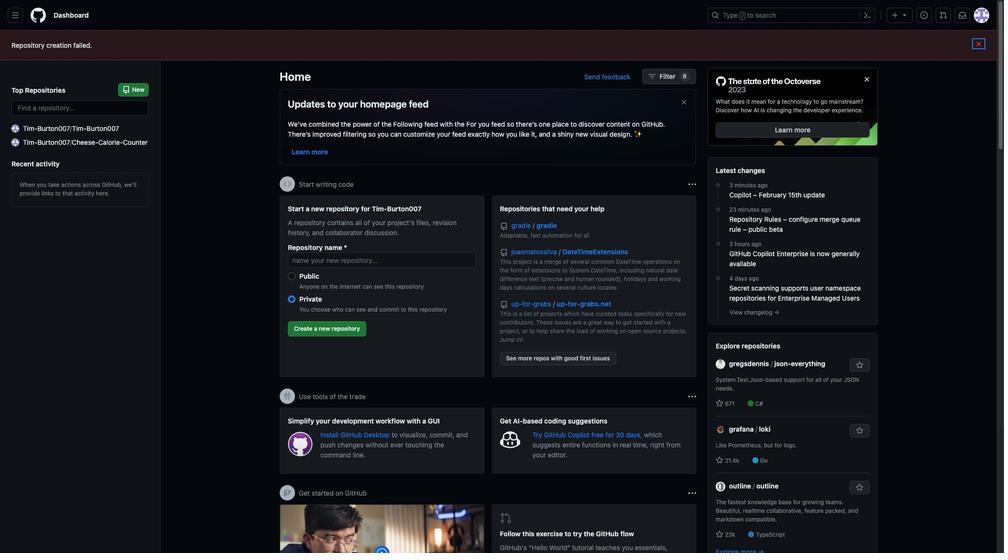Task type: describe. For each thing, give the bounding box(es) containing it.
for inside the this is a list of projects which have curated tasks specifically for new contributors. these issues are a great way to get started with a project, or to help share the load of working on open source projects. jump in!
[[666, 310, 674, 318]]

of inside system.text.json-based support for all of your json needs.
[[824, 377, 829, 384]]

the left trade
[[338, 392, 348, 401]]

repository creation failed. alert
[[11, 40, 986, 50]]

install github desktop link
[[321, 431, 392, 439]]

1 horizontal spatial so
[[507, 120, 514, 128]]

with inside the we've combined the power of the following feed with the for you feed so there's one place to discover content on github. there's improved filtering so you can customize your feed exactly how you like it, and a shiny new visual design. ✨
[[440, 120, 453, 128]]

of down great
[[590, 328, 595, 335]]

to left search
[[748, 11, 754, 19]]

command palette image
[[864, 11, 872, 19]]

a up projects.
[[668, 319, 671, 326]]

on down (precise
[[548, 284, 555, 291]]

list
[[524, 310, 532, 318]]

github.
[[642, 120, 665, 128]]

a inside the we've combined the power of the following feed with the for you feed so there's one place to discover content on github. there's improved filtering so you can customize your feed exactly how you like it, and a shiny new visual design. ✨
[[552, 130, 556, 138]]

top repositories
[[11, 86, 65, 94]]

new inside the we've combined the power of the following feed with the for you feed so there's one place to discover content on github. there's improved filtering so you can customize your feed exactly how you like it, and a shiny new visual design. ✨
[[576, 130, 589, 138]]

working inside the this is a list of projects which have curated tasks specifically for new contributors. these issues are a great way to get started with a project, or to help share the load of working on open source projects. jump in!
[[597, 328, 618, 335]]

you inside when you take actions across github, we'll provide links to that activity here.
[[37, 181, 47, 188]]

0 vertical spatial several
[[570, 258, 590, 265]]

based inside "element"
[[523, 417, 543, 425]]

of inside a repository contains all of your project's files, revision history, and collaborator discussion.
[[364, 219, 370, 227]]

1 gradle link from the left
[[512, 221, 533, 230]]

tasks
[[618, 310, 633, 318]]

star image for grafana / loki
[[716, 457, 724, 465]]

with left good at the bottom right of the page
[[551, 355, 563, 362]]

update
[[804, 191, 825, 199]]

enterprise inside 3 hours ago github copilot enterprise is now generally available
[[777, 250, 809, 258]]

copilot inside get ai-based coding suggestions "element"
[[568, 431, 590, 439]]

/ up cheese-
[[70, 124, 72, 133]]

flow
[[621, 530, 634, 538]]

tools image
[[284, 393, 291, 400]]

star this repository image for gregsdennis / json-everything
[[856, 362, 864, 369]]

homepage image
[[31, 8, 46, 23]]

tim- up cheese-
[[72, 124, 87, 133]]

/ up projects
[[553, 300, 555, 308]]

4 days ago secret scanning supports user namespace repositories for enterprise managed users
[[730, 275, 861, 302]]

repository for repository name *
[[288, 243, 323, 252]]

learn more inside the 'explore' element
[[775, 126, 811, 134]]

private you choose who can see and commit to this repository
[[299, 295, 447, 313]]

february
[[759, 191, 787, 199]]

datetimeextensions link
[[563, 248, 628, 256]]

see more repos with good first issues
[[506, 355, 610, 362]]

feed up customize
[[425, 120, 438, 128]]

this for joaomatossilva
[[500, 258, 512, 265]]

is inside this project is a merge of several common datetime operations on the form of  extensions to system.datetime, including natural date difference text (precise and human rounded), holidays and working days calculations on several culture locales.
[[534, 258, 538, 265]]

you left like
[[506, 130, 517, 138]]

to up combined at the top left of the page
[[327, 99, 336, 110]]

links
[[41, 190, 54, 197]]

configure
[[789, 215, 818, 223]]

learn inside the 'explore' element
[[775, 126, 793, 134]]

days inside "4 days ago secret scanning supports user namespace repositories for enterprise managed users"
[[735, 275, 748, 282]]

working inside this project is a merge of several common datetime operations on the form of  extensions to system.datetime, including natural date difference text (precise and human rounded), holidays and working days calculations on several culture locales.
[[660, 276, 681, 283]]

dot fill image for repository rules – configure merge queue rule – public beta
[[714, 206, 722, 213]]

Private radio
[[288, 296, 296, 303]]

name your new repository... text field
[[288, 253, 476, 268]]

close image
[[863, 76, 871, 83]]

try github copilot free for 30 days, link
[[533, 431, 644, 439]]

json-
[[775, 360, 791, 368]]

to inside to visualize, commit, and push changes without ever touching the command line.
[[392, 431, 398, 439]]

star image for outline / outline
[[716, 531, 724, 539]]

see more repos with good first issues link
[[500, 352, 616, 365]]

why am i seeing this? image for use tools of the trade
[[689, 393, 696, 401]]

github up the teaches
[[596, 530, 619, 538]]

1 gradle from the left
[[512, 221, 531, 230]]

how inside the we've combined the power of the following feed with the for you feed so there's one place to discover content on github. there's improved filtering so you can customize your feed exactly how you like it, and a shiny new visual design. ✨
[[492, 130, 505, 138]]

triangle down image
[[901, 11, 909, 19]]

new inside button
[[319, 325, 330, 333]]

customize
[[404, 130, 435, 138]]

private
[[299, 295, 322, 303]]

for inside the what does it mean for a technology to go mainstream? discover how ai is changing the developer experience.
[[768, 98, 776, 105]]

start a new repository for tim-burton007
[[288, 205, 422, 213]]

of right tools
[[330, 392, 336, 401]]

collaborator
[[326, 229, 363, 237]]

for right but
[[775, 442, 783, 449]]

push
[[321, 441, 336, 449]]

repository rules – configure merge queue rule – public beta link
[[730, 214, 870, 234]]

burton007 down find a repository… 'text field'
[[37, 124, 70, 133]]

commit,
[[430, 431, 455, 439]]

your inside a repository contains all of your project's files, revision history, and collaborator discussion.
[[372, 219, 386, 227]]

a right are
[[583, 319, 587, 326]]

gradle / gradle
[[512, 221, 557, 230]]

merge inside this project is a merge of several common datetime operations on the form of  extensions to system.datetime, including natural date difference text (precise and human rounded), holidays and working days calculations on several culture locales.
[[545, 258, 562, 265]]

this inside private you choose who can see and commit to this repository
[[408, 306, 418, 313]]

up-for-grabs / up-for-grabs.net
[[512, 300, 611, 308]]

0 vertical spatial repositories
[[25, 86, 65, 94]]

you right filtering
[[378, 130, 389, 138]]

from
[[667, 441, 681, 449]]

issue opened image
[[921, 11, 928, 19]]

2 horizontal spatial –
[[783, 215, 787, 223]]

the inside the this is a list of projects which have curated tasks specifically for new contributors. these issues are a great way to get started with a project, or to help share the load of working on open source projects. jump in!
[[566, 328, 575, 335]]

load
[[577, 328, 588, 335]]

@grafana profile image
[[716, 425, 726, 435]]

of inside the we've combined the power of the following feed with the for you feed so there's one place to discover content on github. there's improved filtering so you can customize your feed exactly how you like it, and a shiny new visual design. ✨
[[374, 120, 380, 128]]

✨
[[634, 130, 643, 138]]

which suggests entire functions in real time, right from your editor.
[[533, 431, 681, 459]]

ai-
[[513, 417, 523, 425]]

filter
[[660, 72, 676, 80]]

updates to your homepage feed
[[288, 99, 429, 110]]

0 horizontal spatial learn more
[[292, 148, 328, 156]]

get ai-based coding suggestions element
[[492, 408, 696, 474]]

creation
[[46, 41, 72, 49]]

your inside the we've combined the power of the following feed with the for you feed so there's one place to discover content on github. there's improved filtering so you can customize your feed exactly how you like it, and a shiny new visual design. ✨
[[437, 130, 451, 138]]

culture
[[577, 284, 596, 291]]

"hello
[[529, 544, 548, 552]]

ago for –
[[758, 182, 768, 189]]

changes inside the 'explore' element
[[738, 167, 765, 175]]

new
[[132, 86, 144, 93]]

supports
[[781, 284, 809, 292]]

following
[[394, 120, 423, 128]]

grafana / loki
[[729, 425, 771, 433]]

the left for
[[455, 120, 465, 128]]

x image
[[681, 99, 688, 106]]

0 horizontal spatial activity
[[36, 160, 60, 168]]

notifications image
[[959, 11, 967, 19]]

place
[[552, 120, 569, 128]]

can inside the we've combined the power of the following feed with the for you feed so there's one place to discover content on github. there's improved filtering so you can customize your feed exactly how you like it, and a shiny new visual design. ✨
[[391, 130, 402, 138]]

github inside simplify your development workflow with a gui element
[[341, 431, 362, 439]]

a left gui
[[423, 417, 426, 425]]

and inside a repository contains all of your project's files, revision history, and collaborator discussion.
[[312, 229, 324, 237]]

of down the 'project'
[[525, 267, 530, 274]]

why am i seeing this? image
[[689, 181, 696, 188]]

Public radio
[[288, 273, 296, 280]]

repository up contains
[[326, 205, 360, 213]]

more for the left learn more link
[[312, 148, 328, 156]]

your inside "repositories that need your help" element
[[575, 205, 589, 213]]

contributors.
[[500, 319, 535, 326]]

dot fill image for copilot – february 15th update
[[714, 181, 722, 189]]

– inside 3 minutes ago copilot – february 15th update
[[754, 191, 757, 199]]

2 outline from the left
[[757, 482, 779, 490]]

a inside button
[[314, 325, 317, 333]]

filter image
[[648, 73, 656, 80]]

repository name *
[[288, 243, 347, 252]]

fastest
[[728, 499, 747, 506]]

21.4k
[[724, 457, 740, 465]]

take
[[48, 181, 60, 188]]

your inside which suggests entire functions in real time, right from your editor.
[[533, 451, 546, 459]]

repository inside a repository contains all of your project's files, revision history, and collaborator discussion.
[[294, 219, 326, 227]]

to inside when you take actions across github, we'll provide links to that activity here.
[[55, 190, 61, 197]]

for inside start a new repository "element"
[[361, 205, 370, 213]]

github inside get ai-based coding suggestions "element"
[[544, 431, 566, 439]]

changes inside to visualize, commit, and push changes without ever touching the command line.
[[338, 441, 364, 449]]

1 vertical spatial several
[[557, 284, 576, 291]]

is inside the this is a list of projects which have curated tasks specifically for new contributors. these issues are a great way to get started with a project, or to help share the load of working on open source projects. jump in!
[[513, 310, 518, 318]]

of right list
[[534, 310, 539, 318]]

share
[[550, 328, 565, 335]]

can inside public anyone on the internet can see this repository
[[363, 283, 372, 290]]

markdown
[[716, 516, 744, 523]]

github down line.
[[345, 489, 367, 497]]

new down writing
[[311, 205, 325, 213]]

burton007 down the tim-burton007 / tim-burton007
[[37, 138, 70, 146]]

started inside the this is a list of projects which have curated tasks specifically for new contributors. these issues are a great way to get started with a project, or to help share the load of working on open source projects. jump in!
[[634, 319, 653, 326]]

of down joaomatossilva / datetimeextensions
[[563, 258, 569, 265]]

the inside this project is a merge of several common datetime operations on the form of  extensions to system.datetime, including natural date difference text (precise and human rounded), holidays and working days calculations on several culture locales.
[[500, 267, 509, 274]]

tim burton007 image
[[11, 125, 19, 132]]

1 vertical spatial so
[[368, 130, 376, 138]]

teaches
[[596, 544, 620, 552]]

latest
[[716, 167, 736, 175]]

joaomatossilva
[[512, 248, 557, 256]]

for up joaomatossilva / datetimeextensions
[[575, 232, 582, 239]]

0 horizontal spatial –
[[743, 225, 747, 233]]

enterprise inside "4 days ago secret scanning supports user namespace repositories for enterprise managed users"
[[778, 294, 810, 302]]

1 vertical spatial that
[[542, 205, 555, 213]]

github copilot enterprise is now generally available link
[[730, 249, 870, 269]]

to left get
[[616, 319, 622, 326]]

open
[[628, 328, 642, 335]]

get ai-based coding suggestions
[[500, 417, 608, 425]]

rules
[[765, 215, 782, 223]]

ever
[[390, 441, 404, 449]]

like
[[519, 130, 530, 138]]

your up power
[[338, 99, 358, 110]]

and inside the fastest knowledge base for growing teams. beautiful, realtime collaborative, feature packed, and markdown compatible.
[[849, 508, 859, 515]]

Top Repositories search field
[[11, 100, 149, 116]]

more inside the 'explore' element
[[795, 126, 811, 134]]

discussion.
[[365, 229, 399, 237]]

a repository contains all of your project's files, revision history, and collaborator discussion.
[[288, 219, 457, 237]]

repo image
[[500, 249, 508, 257]]

all for adaptable,
[[584, 232, 590, 239]]

@gregsdennis profile image
[[716, 360, 726, 369]]

on down command
[[336, 489, 343, 497]]

extensions
[[532, 267, 561, 274]]

with up visualize, in the bottom of the page
[[407, 417, 421, 425]]

natural
[[646, 267, 665, 274]]

technology
[[782, 98, 812, 105]]

here.
[[96, 190, 110, 197]]

/ for gregsdennis
[[771, 360, 773, 368]]

send feedback link
[[584, 72, 631, 82]]

1 vertical spatial learn
[[292, 148, 310, 156]]

calculations
[[514, 284, 547, 291]]

search
[[756, 11, 776, 19]]

simplify your development workflow with a gui element
[[280, 408, 484, 474]]

0 vertical spatial help
[[591, 205, 605, 213]]

all inside a repository contains all of your project's files, revision history, and collaborator discussion.
[[355, 219, 362, 227]]

see inside private you choose who can see and commit to this repository
[[357, 306, 366, 313]]

in
[[613, 441, 618, 449]]

packed,
[[826, 508, 847, 515]]

repository inside 23 minutes ago repository rules – configure merge queue rule – public beta
[[730, 215, 763, 223]]

and inside the we've combined the power of the following feed with the for you feed so there's one place to discover content on github. there's improved filtering so you can customize your feed exactly how you like it, and a shiny new visual design. ✨
[[539, 130, 551, 138]]

you up exactly
[[479, 120, 490, 128]]

users
[[842, 294, 860, 302]]

and down the natural
[[648, 276, 658, 283]]

issues inside the this is a list of projects which have curated tasks specifically for new contributors. these issues are a great way to get started with a project, or to help share the load of working on open source projects. jump in!
[[555, 319, 572, 326]]

/ for outline
[[753, 482, 755, 490]]

feedback
[[602, 72, 631, 81]]

0 vertical spatial git pull request image
[[940, 11, 948, 19]]

project
[[513, 258, 532, 265]]

this for up-for-grabs
[[500, 310, 512, 318]]

for inside get ai-based coding suggestions "element"
[[606, 431, 614, 439]]

dot fill image for github copilot enterprise is now generally available
[[714, 240, 722, 248]]

get for get ai-based coding suggestions
[[500, 417, 512, 425]]

4
[[730, 275, 733, 282]]

with inside the this is a list of projects which have curated tasks specifically for new contributors. these issues are a great way to get started with a project, or to help share the load of working on open source projects. jump in!
[[655, 319, 666, 326]]

in!
[[517, 336, 523, 343]]

try
[[533, 431, 543, 439]]

burton007 inside start a new repository "element"
[[387, 205, 422, 213]]

a
[[288, 219, 292, 227]]

to inside private you choose who can see and commit to this repository
[[401, 306, 407, 313]]

/ for joaomatossilva
[[559, 248, 561, 256]]

cheese calorie counter image
[[11, 138, 19, 146]]

feed up following at the left of page
[[409, 99, 429, 110]]

to right or
[[530, 328, 535, 335]]

which inside the this is a list of projects which have curated tasks specifically for new contributors. these issues are a great way to get started with a project, or to help share the load of working on open source projects. jump in!
[[564, 310, 580, 318]]

the right try
[[584, 530, 595, 538]]

simplify your development workflow with a gui
[[288, 417, 440, 425]]

copilot inside 3 hours ago github copilot enterprise is now generally available
[[753, 250, 775, 258]]

rule
[[730, 225, 741, 233]]

secret
[[730, 284, 750, 292]]

try the github flow element
[[492, 505, 696, 553]]

projects.
[[663, 328, 687, 335]]

explore repositories navigation
[[708, 333, 878, 553]]

all for system.text.json-
[[816, 377, 822, 384]]

mortar board image
[[284, 489, 291, 497]]

homepage
[[360, 99, 407, 110]]

/ down the tim-burton007 / tim-burton007
[[70, 138, 72, 146]]

github,
[[102, 181, 123, 188]]

a left list
[[519, 310, 522, 318]]

on inside public anyone on the internet can see this repository
[[321, 283, 328, 290]]

to inside this project is a merge of several common datetime operations on the form of  extensions to system.datetime, including natural date difference text (precise and human rounded), holidays and working days calculations on several culture locales.
[[562, 267, 568, 274]]

tim-burton007 / tim-burton007
[[23, 124, 119, 133]]

3 for copilot – february 15th update
[[730, 182, 733, 189]]

calorie-
[[98, 138, 123, 146]]

minutes for repository
[[738, 206, 760, 213]]

this inside public anyone on the internet can see this repository
[[385, 283, 395, 290]]

visualize,
[[400, 431, 428, 439]]

without
[[366, 441, 389, 449]]

repo image for gradle
[[500, 223, 508, 231]]

to inside the try the github flow element
[[565, 530, 571, 538]]

outline / outline
[[729, 482, 779, 490]]

how inside the what does it mean for a technology to go mainstream? discover how ai is changing the developer experience.
[[741, 107, 752, 114]]

line.
[[353, 451, 366, 459]]

github inside 3 hours ago github copilot enterprise is now generally available
[[730, 250, 751, 258]]

the inside the what does it mean for a technology to go mainstream? discover how ai is changing the developer experience.
[[793, 107, 802, 114]]

copilot inside 3 minutes ago copilot – february 15th update
[[730, 191, 752, 199]]



Task type: locate. For each thing, give the bounding box(es) containing it.
0 vertical spatial this
[[500, 258, 512, 265]]

1 vertical spatial repository
[[730, 215, 763, 223]]

based inside system.text.json-based support for all of your json needs.
[[766, 377, 782, 384]]

repository inside public anyone on the internet can see this repository
[[397, 283, 424, 290]]

repository inside button
[[332, 325, 360, 333]]

1 vertical spatial working
[[597, 328, 618, 335]]

use
[[299, 392, 311, 401]]

simplify
[[288, 417, 314, 425]]

workflow
[[376, 417, 405, 425]]

minutes inside 3 minutes ago copilot – february 15th update
[[735, 182, 756, 189]]

outline up knowledge at the right
[[757, 482, 779, 490]]

plus image
[[892, 11, 899, 19]]

see inside public anyone on the internet can see this repository
[[374, 283, 383, 290]]

0 vertical spatial more
[[795, 126, 811, 134]]

1 vertical spatial dot fill image
[[714, 240, 722, 248]]

with up source
[[655, 319, 666, 326]]

2 horizontal spatial all
[[816, 377, 822, 384]]

changes down install github desktop
[[338, 441, 364, 449]]

all inside system.text.json-based support for all of your json needs.
[[816, 377, 822, 384]]

0 horizontal spatial learn more link
[[292, 148, 328, 156]]

you
[[479, 120, 490, 128], [378, 130, 389, 138], [506, 130, 517, 138], [37, 181, 47, 188], [622, 544, 633, 552]]

explore element
[[708, 68, 878, 553]]

feature
[[805, 508, 824, 515]]

repository up commit
[[397, 283, 424, 290]]

github
[[730, 250, 751, 258], [341, 431, 362, 439], [544, 431, 566, 439], [345, 489, 367, 497], [596, 530, 619, 538]]

0 vertical spatial working
[[660, 276, 681, 283]]

to inside the we've combined the power of the following feed with the for you feed so there's one place to discover content on github. there's improved filtering so you can customize your feed exactly how you like it, and a shiny new visual design. ✨
[[571, 120, 577, 128]]

start a new repository element
[[280, 196, 484, 377]]

0 horizontal spatial repository
[[11, 41, 45, 49]]

we've combined the power of the following feed with the for you feed so there's one place to discover content on github. there's improved filtering so you can customize your feed exactly how you like it, and a shiny new visual design. ✨
[[288, 120, 665, 138]]

the down "homepage"
[[382, 120, 392, 128]]

more
[[795, 126, 811, 134], [312, 148, 328, 156], [518, 355, 532, 362]]

play image
[[376, 548, 388, 553]]

/ for type
[[741, 12, 745, 19]]

2 gradle link from the left
[[537, 221, 557, 230]]

2 vertical spatial more
[[518, 355, 532, 362]]

– right rules
[[783, 215, 787, 223]]

secret scanning supports user namespace repositories for enterprise managed users link
[[730, 283, 870, 303]]

ago inside 3 hours ago github copilot enterprise is now generally available
[[752, 241, 762, 248]]

the up filtering
[[341, 120, 351, 128]]

outline up "fastest"
[[729, 482, 751, 490]]

everything
[[791, 360, 826, 368]]

1 vertical spatial merge
[[545, 258, 562, 265]]

feed right for
[[492, 120, 505, 128]]

for up a repository contains all of your project's files, revision history, and collaborator discussion.
[[361, 205, 370, 213]]

for
[[768, 98, 776, 105], [361, 205, 370, 213], [575, 232, 582, 239], [768, 294, 777, 302], [666, 310, 674, 318], [807, 377, 814, 384], [606, 431, 614, 439], [775, 442, 783, 449], [794, 499, 801, 506]]

0 horizontal spatial gradle link
[[512, 221, 533, 230]]

2 star this repository image from the top
[[856, 427, 864, 435]]

joaomatossilva link
[[512, 248, 559, 256]]

1 vertical spatial enterprise
[[778, 294, 810, 302]]

dot fill image
[[714, 206, 722, 213], [714, 240, 722, 248]]

which up right at bottom right
[[644, 431, 662, 439]]

more inside "repositories that need your help" element
[[518, 355, 532, 362]]

which inside which suggests entire functions in real time, right from your editor.
[[644, 431, 662, 439]]

repository inside alert
[[11, 41, 45, 49]]

for- up list
[[522, 300, 534, 308]]

/
[[741, 12, 745, 19], [70, 124, 72, 133], [70, 138, 72, 146], [533, 221, 535, 230], [559, 248, 561, 256], [553, 300, 555, 308], [771, 360, 773, 368], [756, 425, 758, 433], [753, 482, 755, 490]]

suggests
[[533, 441, 561, 449]]

0 vertical spatial –
[[754, 191, 757, 199]]

activity up take
[[36, 160, 60, 168]]

get for get started on github
[[299, 489, 310, 497]]

and right "packed," at the bottom
[[849, 508, 859, 515]]

0 horizontal spatial how
[[492, 130, 505, 138]]

tim- right tim burton007 icon
[[23, 124, 37, 133]]

dot fill image down latest
[[714, 181, 722, 189]]

can inside private you choose who can see and commit to this repository
[[345, 306, 355, 313]]

repository for repository creation failed.
[[11, 41, 45, 49]]

1 vertical spatial issues
[[593, 355, 610, 362]]

github logo image
[[716, 76, 821, 94]]

ago inside "4 days ago secret scanning supports user namespace repositories for enterprise managed users"
[[749, 275, 759, 282]]

learn down there's on the top left of page
[[292, 148, 310, 156]]

automation
[[543, 232, 573, 239]]

project,
[[500, 328, 521, 335]]

1 horizontal spatial issues
[[593, 355, 610, 362]]

repository inside "element"
[[288, 243, 323, 252]]

all up datetimeextensions link
[[584, 232, 590, 239]]

you down flow
[[622, 544, 633, 552]]

repository up history,
[[294, 219, 326, 227]]

loki
[[759, 425, 771, 433]]

more for see more repos with good first issues link
[[518, 355, 532, 362]]

gradle link up adaptable, fast automation for all
[[537, 221, 557, 230]]

on inside the this is a list of projects which have curated tasks specifically for new contributors. these issues are a great way to get started with a project, or to help share the load of working on open source projects. jump in!
[[620, 328, 627, 335]]

tim- inside start a new repository "element"
[[372, 205, 387, 213]]

ago for scanning
[[749, 275, 759, 282]]

repositories up "gregsdennis"
[[742, 342, 781, 350]]

is up contributors. at the bottom
[[513, 310, 518, 318]]

so down power
[[368, 130, 376, 138]]

burton007
[[37, 124, 70, 133], [87, 124, 119, 133], [37, 138, 70, 146], [387, 205, 422, 213]]

1 horizontal spatial based
[[766, 377, 782, 384]]

2 for- from the left
[[568, 300, 580, 308]]

gregsdennis / json-everything
[[729, 360, 826, 368]]

1 horizontal spatial started
[[634, 319, 653, 326]]

start inside start a new repository "element"
[[288, 205, 304, 213]]

1 vertical spatial start
[[288, 205, 304, 213]]

1 horizontal spatial working
[[660, 276, 681, 283]]

and down one
[[539, 130, 551, 138]]

git pull request image inside the try the github flow element
[[500, 513, 512, 524]]

content
[[607, 120, 630, 128]]

have
[[582, 310, 594, 318]]

ago for rules
[[761, 206, 772, 213]]

1 dot fill image from the top
[[714, 181, 722, 189]]

/ left json- on the right of the page
[[771, 360, 773, 368]]

on up date
[[674, 258, 680, 265]]

view
[[730, 309, 743, 316]]

0 vertical spatial started
[[634, 319, 653, 326]]

a up history,
[[306, 205, 310, 213]]

2 star image from the top
[[716, 531, 724, 539]]

of down everything at the bottom
[[824, 377, 829, 384]]

/ inside 'type / to search'
[[741, 12, 745, 19]]

1 vertical spatial based
[[523, 417, 543, 425]]

star image down the like
[[716, 457, 724, 465]]

0 vertical spatial enterprise
[[777, 250, 809, 258]]

latest changes
[[716, 167, 765, 175]]

to up ever
[[392, 431, 398, 439]]

how right exactly
[[492, 130, 505, 138]]

2 up- from the left
[[557, 300, 568, 308]]

0 vertical spatial repository
[[11, 41, 45, 49]]

0 horizontal spatial days
[[500, 284, 513, 291]]

your inside simplify your development workflow with a gui element
[[316, 417, 330, 425]]

/ up fast
[[533, 221, 535, 230]]

for inside the fastest knowledge base for growing teams. beautiful, realtime collaborative, feature packed, and markdown compatible.
[[794, 499, 801, 506]]

repositories down secret
[[730, 294, 766, 302]]

based
[[766, 377, 782, 384], [523, 417, 543, 425]]

more down improved
[[312, 148, 328, 156]]

3 for github copilot enterprise is now generally available
[[730, 241, 733, 248]]

30
[[616, 431, 624, 439]]

1 repo image from the top
[[500, 223, 508, 231]]

3 inside 3 minutes ago copilot – february 15th update
[[730, 182, 733, 189]]

which up are
[[564, 310, 580, 318]]

git pull request image up follow
[[500, 513, 512, 524]]

start for start a new repository for tim-burton007
[[288, 205, 304, 213]]

0 vertical spatial star image
[[716, 457, 724, 465]]

grafana
[[729, 425, 754, 433]]

use tools of the trade
[[299, 392, 366, 401]]

a inside this project is a merge of several common datetime operations on the form of  extensions to system.datetime, including natural date difference text (precise and human rounded), holidays and working days calculations on several culture locales.
[[540, 258, 543, 265]]

for down scanning
[[768, 294, 777, 302]]

2 this from the top
[[500, 310, 512, 318]]

dot fill image
[[714, 181, 722, 189], [714, 275, 722, 282]]

1 vertical spatial learn more
[[292, 148, 328, 156]]

1 3 from the top
[[730, 182, 733, 189]]

1 horizontal spatial for-
[[568, 300, 580, 308]]

the down are
[[566, 328, 575, 335]]

2 vertical spatial this
[[523, 530, 535, 538]]

0 horizontal spatial copilot
[[568, 431, 590, 439]]

the inside to visualize, commit, and push changes without ever touching the command line.
[[434, 441, 444, 449]]

the inside public anyone on the internet can see this repository
[[330, 283, 338, 290]]

1 vertical spatial see
[[357, 306, 366, 313]]

for inside "4 days ago secret scanning supports user namespace repositories for enterprise managed users"
[[768, 294, 777, 302]]

1 vertical spatial days
[[500, 284, 513, 291]]

so left there's
[[507, 120, 514, 128]]

that left need
[[542, 205, 555, 213]]

new down choose
[[319, 325, 330, 333]]

1 outline from the left
[[729, 482, 751, 490]]

that inside when you take actions across github, we'll provide links to that activity here.
[[62, 190, 73, 197]]

star image down markdown
[[716, 531, 724, 539]]

merge up extensions
[[545, 258, 562, 265]]

learn down "changing"
[[775, 126, 793, 134]]

commit
[[379, 306, 399, 313]]

git pull request image
[[940, 11, 948, 19], [500, 513, 512, 524]]

this inside the try the github flow element
[[523, 530, 535, 538]]

repo image for up-for-grabs
[[500, 301, 508, 309]]

0 vertical spatial which
[[564, 310, 580, 318]]

text
[[529, 276, 540, 283]]

star this repository image for outline / outline
[[856, 484, 864, 492]]

and left "human"
[[565, 276, 575, 283]]

your right need
[[575, 205, 589, 213]]

star image
[[716, 457, 724, 465], [716, 531, 724, 539]]

3 down latest
[[730, 182, 733, 189]]

1 horizontal spatial outline
[[757, 482, 779, 490]]

0 horizontal spatial working
[[597, 328, 618, 335]]

2 dot fill image from the top
[[714, 240, 722, 248]]

2 repo image from the top
[[500, 301, 508, 309]]

to visualize, commit, and push changes without ever touching the command line.
[[321, 431, 468, 459]]

0 vertical spatial star this repository image
[[856, 362, 864, 369]]

a inside the what does it mean for a technology to go mainstream? discover how ai is changing the developer experience.
[[777, 98, 781, 105]]

tim- right "cheese calorie counter" icon
[[23, 138, 37, 146]]

code
[[339, 180, 354, 188]]

get right mortar board icon
[[299, 489, 310, 497]]

1 horizontal spatial that
[[542, 205, 555, 213]]

2 horizontal spatial this
[[523, 530, 535, 538]]

top
[[11, 86, 23, 94]]

public
[[749, 225, 768, 233]]

0 vertical spatial start
[[299, 180, 314, 188]]

gradle up adaptable, fast automation for all
[[537, 221, 557, 230]]

try
[[573, 530, 582, 538]]

0 vertical spatial repositories
[[730, 294, 766, 302]]

copilot
[[730, 191, 752, 199], [753, 250, 775, 258], [568, 431, 590, 439]]

is inside 3 hours ago github copilot enterprise is now generally available
[[810, 250, 816, 258]]

2 horizontal spatial more
[[795, 126, 811, 134]]

repo image
[[500, 223, 508, 231], [500, 301, 508, 309]]

1 for- from the left
[[522, 300, 534, 308]]

why am i seeing this? image for get started on github
[[689, 490, 696, 497]]

filtering
[[343, 130, 367, 138]]

what is github? image
[[280, 505, 484, 553]]

8
[[683, 73, 687, 80]]

changes
[[738, 167, 765, 175], [338, 441, 364, 449]]

repositories inside navigation
[[742, 342, 781, 350]]

is inside the what does it mean for a technology to go mainstream? discover how ai is changing the developer experience.
[[761, 107, 765, 114]]

time,
[[633, 441, 649, 449]]

is
[[761, 107, 765, 114], [810, 250, 816, 258], [534, 258, 538, 265], [513, 310, 518, 318]]

3 star this repository image from the top
[[856, 484, 864, 492]]

0 horizontal spatial up-
[[512, 300, 522, 308]]

1 vertical spatial star image
[[716, 531, 724, 539]]

send
[[584, 72, 600, 81]]

this inside this project is a merge of several common datetime operations on the form of  extensions to system.datetime, including natural date difference text (precise and human rounded), holidays and working days calculations on several culture locales.
[[500, 258, 512, 265]]

ago inside 3 minutes ago copilot – february 15th update
[[758, 182, 768, 189]]

github down development
[[341, 431, 362, 439]]

issues up share on the bottom of page
[[555, 319, 572, 326]]

1 vertical spatial all
[[584, 232, 590, 239]]

your
[[338, 99, 358, 110], [437, 130, 451, 138], [575, 205, 589, 213], [372, 219, 386, 227], [831, 377, 843, 384], [316, 417, 330, 425], [533, 451, 546, 459]]

1 why am i seeing this? image from the top
[[689, 393, 696, 401]]

or
[[522, 328, 528, 335]]

your inside system.text.json-based support for all of your json needs.
[[831, 377, 843, 384]]

1 horizontal spatial more
[[518, 355, 532, 362]]

working down date
[[660, 276, 681, 283]]

burton007 up calorie-
[[87, 124, 119, 133]]

view changelog →
[[730, 309, 780, 316]]

0 vertical spatial dot fill image
[[714, 206, 722, 213]]

github up suggests
[[544, 431, 566, 439]]

0 horizontal spatial this
[[385, 283, 395, 290]]

you
[[299, 306, 309, 313]]

for- up are
[[568, 300, 580, 308]]

on inside the we've combined the power of the following feed with the for you feed so there's one place to discover content on github. there's improved filtering so you can customize your feed exactly how you like it, and a shiny new visual design. ✨
[[632, 120, 640, 128]]

available
[[730, 260, 756, 268]]

1 vertical spatial help
[[537, 328, 548, 335]]

1 this from the top
[[500, 258, 512, 265]]

source
[[643, 328, 662, 335]]

this project is a merge of several common datetime operations on the form of  extensions to system.datetime, including natural date difference text (precise and human rounded), holidays and working days calculations on several culture locales.
[[500, 258, 681, 291]]

the
[[716, 499, 726, 506]]

1 horizontal spatial repositories
[[500, 205, 541, 213]]

2 gradle from the left
[[537, 221, 557, 230]]

realtime
[[743, 508, 765, 515]]

repositories right top
[[25, 86, 65, 94]]

joaomatossilva / datetimeextensions
[[512, 248, 628, 256]]

you inside github's "hello world" tutorial teaches you essentials,
[[622, 544, 633, 552]]

internet
[[340, 283, 361, 290]]

1 horizontal spatial learn more
[[775, 126, 811, 134]]

all down everything at the bottom
[[816, 377, 822, 384]]

repository right commit
[[420, 306, 447, 313]]

why am i seeing this? image
[[689, 393, 696, 401], [689, 490, 696, 497]]

help inside the this is a list of projects which have curated tasks specifically for new contributors. these issues are a great way to get started with a project, or to help share the load of working on open source projects. jump in!
[[537, 328, 548, 335]]

there's
[[288, 130, 311, 138]]

to inside the what does it mean for a technology to go mainstream? discover how ai is changing the developer experience.
[[814, 98, 819, 105]]

based down 'gregsdennis / json-everything'
[[766, 377, 782, 384]]

1 star this repository image from the top
[[856, 362, 864, 369]]

0 vertical spatial issues
[[555, 319, 572, 326]]

1 vertical spatial changes
[[338, 441, 364, 449]]

repo image up adaptable,
[[500, 223, 508, 231]]

1 vertical spatial 3
[[730, 241, 733, 248]]

get started on github
[[299, 489, 367, 497]]

1 vertical spatial star this repository image
[[856, 427, 864, 435]]

1 vertical spatial repositories
[[742, 342, 781, 350]]

star this repository image
[[856, 362, 864, 369], [856, 427, 864, 435], [856, 484, 864, 492]]

queue
[[842, 215, 861, 223]]

merge left queue
[[820, 215, 840, 223]]

this up contributors. at the bottom
[[500, 310, 512, 318]]

ago right hours
[[752, 241, 762, 248]]

with left for
[[440, 120, 453, 128]]

copilot up 23
[[730, 191, 752, 199]]

1 horizontal spatial learn more link
[[716, 123, 870, 138]]

start for start writing code
[[299, 180, 314, 188]]

on down get
[[620, 328, 627, 335]]

1 dot fill image from the top
[[714, 206, 722, 213]]

the down commit,
[[434, 441, 444, 449]]

star image
[[716, 400, 724, 408]]

this inside the this is a list of projects which have curated tasks specifically for new contributors. these issues are a great way to get started with a project, or to help share the load of working on open source projects. jump in!
[[500, 310, 512, 318]]

0 horizontal spatial get
[[299, 489, 310, 497]]

1 horizontal spatial changes
[[738, 167, 765, 175]]

the fastest knowledge base for growing teams. beautiful, realtime collaborative, feature packed, and markdown compatible.
[[716, 499, 859, 523]]

0 vertical spatial changes
[[738, 167, 765, 175]]

ago inside 23 minutes ago repository rules – configure merge queue rule – public beta
[[761, 206, 772, 213]]

0 horizontal spatial gradle
[[512, 221, 531, 230]]

repositories
[[25, 86, 65, 94], [500, 205, 541, 213]]

adaptable, fast automation for all
[[500, 232, 590, 239]]

2 why am i seeing this? image from the top
[[689, 490, 696, 497]]

2 dot fill image from the top
[[714, 275, 722, 282]]

2 vertical spatial copilot
[[568, 431, 590, 439]]

gradle up adaptable,
[[512, 221, 531, 230]]

ago up february
[[758, 182, 768, 189]]

github's "hello world" tutorial teaches you essentials,
[[500, 544, 676, 553]]

activity inside when you take actions across github, we'll provide links to that activity here.
[[75, 190, 94, 197]]

1 horizontal spatial repository
[[288, 243, 323, 252]]

0 vertical spatial how
[[741, 107, 752, 114]]

2 vertical spatial can
[[345, 306, 355, 313]]

dismiss this message image
[[975, 40, 983, 48]]

1 vertical spatial which
[[644, 431, 662, 439]]

project's
[[388, 219, 415, 227]]

1 horizontal spatial how
[[741, 107, 752, 114]]

1 up- from the left
[[512, 300, 522, 308]]

0 horizontal spatial which
[[564, 310, 580, 318]]

actions
[[61, 181, 81, 188]]

@outline profile image
[[716, 482, 726, 492]]

dot fill image left 4
[[714, 275, 722, 282]]

/ right type at the top right of page
[[741, 12, 745, 19]]

1 horizontal spatial –
[[754, 191, 757, 199]]

generally
[[832, 250, 860, 258]]

get inside "element"
[[500, 417, 512, 425]]

1 horizontal spatial this
[[408, 306, 418, 313]]

1 vertical spatial why am i seeing this? image
[[689, 490, 696, 497]]

free
[[592, 431, 604, 439]]

1 star image from the top
[[716, 457, 724, 465]]

0 horizontal spatial that
[[62, 190, 73, 197]]

a left shiny
[[552, 130, 556, 138]]

get
[[623, 319, 632, 326]]

1 vertical spatial started
[[312, 489, 334, 497]]

support
[[784, 377, 805, 384]]

and inside to visualize, commit, and push changes without ever touching the command line.
[[457, 431, 468, 439]]

learn more down there's on the top left of page
[[292, 148, 328, 156]]

0 horizontal spatial started
[[312, 489, 334, 497]]

on right anyone
[[321, 283, 328, 290]]

a
[[777, 98, 781, 105], [552, 130, 556, 138], [306, 205, 310, 213], [540, 258, 543, 265], [519, 310, 522, 318], [583, 319, 587, 326], [668, 319, 671, 326], [314, 325, 317, 333], [423, 417, 426, 425]]

enterprise down supports
[[778, 294, 810, 302]]

1 horizontal spatial days
[[735, 275, 748, 282]]

repositories that need your help element
[[492, 196, 696, 377]]

tim- up a repository contains all of your project's files, revision history, and collaborator discussion.
[[372, 205, 387, 213]]

1 horizontal spatial learn
[[775, 126, 793, 134]]

minutes inside 23 minutes ago repository rules – configure merge queue rule – public beta
[[738, 206, 760, 213]]

public
[[299, 272, 319, 280]]

beta
[[769, 225, 783, 233]]

the
[[793, 107, 802, 114], [341, 120, 351, 128], [382, 120, 392, 128], [455, 120, 465, 128], [500, 267, 509, 274], [330, 283, 338, 290], [566, 328, 575, 335], [338, 392, 348, 401], [434, 441, 444, 449], [584, 530, 595, 538]]

enterprise
[[777, 250, 809, 258], [778, 294, 810, 302]]

real
[[620, 441, 631, 449]]

merge inside 23 minutes ago repository rules – configure merge queue rule – public beta
[[820, 215, 840, 223]]

code image
[[284, 180, 291, 188]]

1 horizontal spatial see
[[374, 283, 383, 290]]

what is github? element
[[280, 505, 484, 553]]

0 horizontal spatial for-
[[522, 300, 534, 308]]

1 vertical spatial repositories
[[500, 205, 541, 213]]

0 vertical spatial repo image
[[500, 223, 508, 231]]

star this repository image for grafana / loki
[[856, 427, 864, 435]]

great
[[588, 319, 602, 326]]

1 horizontal spatial all
[[584, 232, 590, 239]]

it
[[747, 98, 750, 105]]

can right who
[[345, 306, 355, 313]]

new inside the this is a list of projects which have curated tasks specifically for new contributors. these issues are a great way to get started with a project, or to help share the load of working on open source projects. jump in!
[[675, 310, 686, 318]]

namespace
[[826, 284, 861, 292]]

days up secret
[[735, 275, 748, 282]]

desktop
[[364, 431, 390, 439]]

this right commit
[[408, 306, 418, 313]]

feed left exactly
[[452, 130, 466, 138]]

hours
[[735, 241, 750, 248]]

github desktop image
[[288, 432, 313, 457]]

repositories inside "4 days ago secret scanning supports user namespace repositories for enterprise managed users"
[[730, 294, 766, 302]]

Find a repository… text field
[[11, 100, 149, 116]]

revision
[[433, 219, 457, 227]]

2 3 from the top
[[730, 241, 733, 248]]

typescript
[[756, 531, 785, 539]]

merge
[[820, 215, 840, 223], [545, 258, 562, 265]]

1 vertical spatial –
[[783, 215, 787, 223]]

ago for copilot
[[752, 241, 762, 248]]

0 vertical spatial all
[[355, 219, 362, 227]]

0 horizontal spatial more
[[312, 148, 328, 156]]

ago up scanning
[[749, 275, 759, 282]]

minutes for copilot
[[735, 182, 756, 189]]

jump
[[500, 336, 515, 343]]

files,
[[416, 219, 431, 227]]

for inside system.text.json-based support for all of your json needs.
[[807, 377, 814, 384]]

/ for grafana
[[756, 425, 758, 433]]

0 horizontal spatial outline
[[729, 482, 751, 490]]

counter
[[123, 138, 148, 146]]

/ for gradle
[[533, 221, 535, 230]]

power
[[353, 120, 372, 128]]

1 horizontal spatial gradle link
[[537, 221, 557, 230]]

copilot up available
[[753, 250, 775, 258]]

your right customize
[[437, 130, 451, 138]]

dot fill image for secret scanning supports user namespace repositories for enterprise managed users
[[714, 275, 722, 282]]

0 vertical spatial so
[[507, 120, 514, 128]]

your up discussion. on the left of the page
[[372, 219, 386, 227]]

and inside private you choose who can see and commit to this repository
[[368, 306, 378, 313]]

2 vertical spatial repository
[[288, 243, 323, 252]]

1 horizontal spatial copilot
[[730, 191, 752, 199]]

repository inside private you choose who can see and commit to this repository
[[420, 306, 447, 313]]

editor.
[[548, 451, 568, 459]]

days inside this project is a merge of several common datetime operations on the form of  extensions to system.datetime, including natural date difference text (precise and human rounded), holidays and working days calculations on several culture locales.
[[500, 284, 513, 291]]

and up repository name *
[[312, 229, 324, 237]]

1 vertical spatial activity
[[75, 190, 94, 197]]

0 horizontal spatial all
[[355, 219, 362, 227]]

issues right first
[[593, 355, 610, 362]]

can
[[391, 130, 402, 138], [363, 283, 372, 290], [345, 306, 355, 313]]



Task type: vqa. For each thing, say whether or not it's contained in the screenshot.
the topmost ACTIVITY
yes



